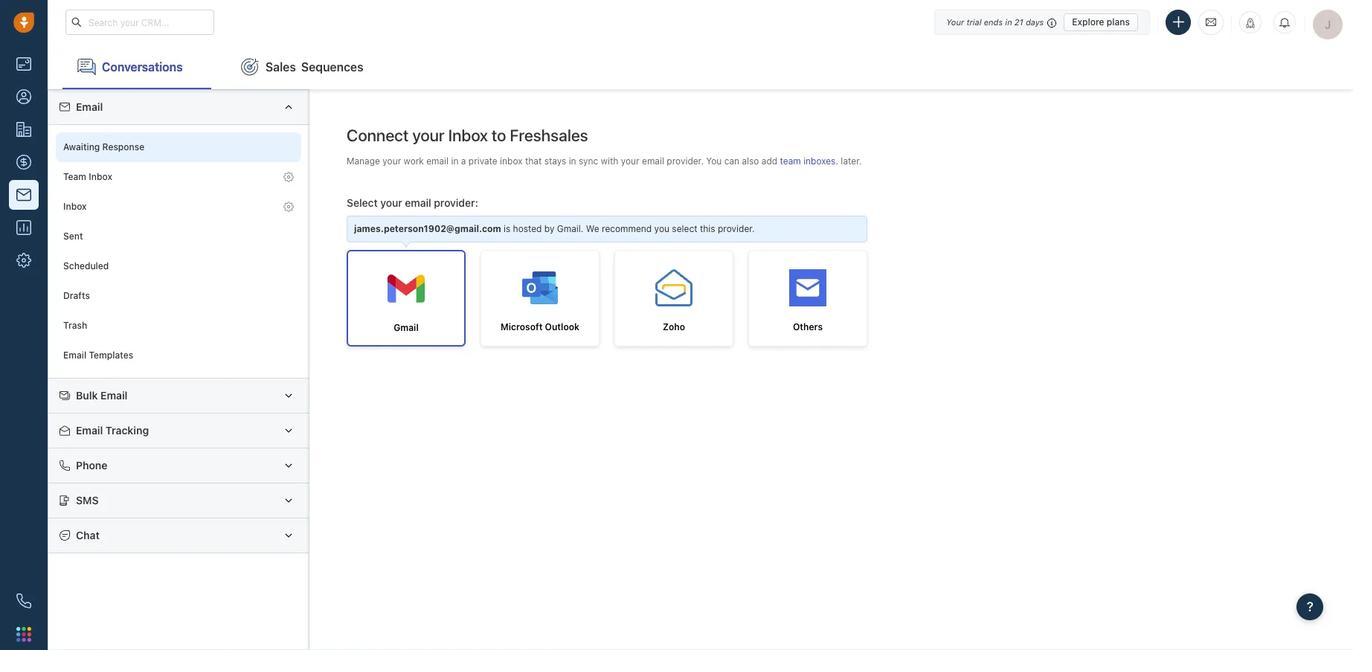 Task type: locate. For each thing, give the bounding box(es) containing it.
0 horizontal spatial in
[[451, 155, 459, 166]]

sales sequences link
[[226, 45, 378, 89]]

0 vertical spatial provider.
[[667, 155, 704, 166]]

explore plans
[[1072, 16, 1130, 27]]

email tracking
[[76, 424, 149, 437]]

Search your CRM... text field
[[65, 10, 214, 35]]

email up phone
[[76, 424, 103, 437]]

0 horizontal spatial inbox
[[63, 201, 87, 212]]

email
[[76, 100, 103, 113], [63, 350, 86, 361], [100, 389, 128, 402], [76, 424, 103, 437]]

inbox right team
[[89, 171, 112, 183]]

provider. right this
[[718, 223, 755, 235]]

email inside email templates link
[[63, 350, 86, 361]]

email down trash at the left of page
[[63, 350, 86, 361]]

your for provider:
[[380, 196, 402, 209]]

scheduled link
[[56, 251, 301, 281]]

tracking
[[106, 424, 149, 437]]

inboxes.
[[804, 155, 838, 166]]

your right with
[[621, 155, 640, 166]]

others link
[[748, 250, 867, 347]]

sequences
[[301, 60, 364, 73]]

recommend
[[602, 223, 652, 235]]

sms
[[76, 494, 99, 507]]

add
[[762, 155, 778, 166]]

drafts link
[[56, 281, 301, 311]]

in
[[1005, 17, 1012, 26], [451, 155, 459, 166], [569, 155, 576, 166]]

stays
[[544, 155, 566, 166]]

awaiting
[[63, 142, 100, 153]]

hosted
[[513, 223, 542, 235]]

email for email
[[76, 100, 103, 113]]

a
[[461, 155, 466, 166]]

gmail link
[[347, 250, 466, 347]]

sent
[[63, 231, 83, 242]]

awaiting response link
[[56, 132, 301, 162]]

explore plans link
[[1064, 13, 1138, 31]]

1 horizontal spatial provider.
[[718, 223, 755, 235]]

plans
[[1107, 16, 1130, 27]]

private
[[469, 155, 498, 166]]

0 horizontal spatial provider.
[[667, 155, 704, 166]]

inbox
[[500, 155, 523, 166]]

21
[[1015, 17, 1024, 26]]

awaiting response
[[63, 142, 144, 153]]

provider.
[[667, 155, 704, 166], [718, 223, 755, 235]]

trial
[[967, 17, 982, 26]]

this
[[700, 223, 715, 235]]

your
[[412, 126, 445, 145], [383, 155, 401, 166], [621, 155, 640, 166], [380, 196, 402, 209]]

sales
[[266, 60, 296, 73]]

1 horizontal spatial inbox
[[89, 171, 112, 183]]

email right bulk
[[100, 389, 128, 402]]

team
[[780, 155, 801, 166]]

team inbox link
[[56, 162, 301, 192]]

email for email templates
[[63, 350, 86, 361]]

your for email
[[383, 155, 401, 166]]

email right work
[[426, 155, 449, 166]]

in left sync
[[569, 155, 576, 166]]

select your email provider:
[[347, 196, 478, 209]]

gmail
[[394, 322, 419, 334]]

team inboxes. link
[[780, 155, 841, 166]]

email up awaiting
[[76, 100, 103, 113]]

freshworks switcher image
[[16, 627, 31, 642]]

in left a at the top of the page
[[451, 155, 459, 166]]

tab list
[[48, 45, 1353, 89]]

email right with
[[642, 155, 664, 166]]

your right select
[[380, 196, 402, 209]]

later.
[[841, 155, 862, 166]]

inbox
[[448, 126, 488, 145], [89, 171, 112, 183], [63, 201, 87, 212]]

we
[[586, 223, 599, 235]]

2 horizontal spatial inbox
[[448, 126, 488, 145]]

your up work
[[412, 126, 445, 145]]

email templates link
[[56, 341, 301, 370]]

inbox up a at the top of the page
[[448, 126, 488, 145]]

1 vertical spatial inbox
[[89, 171, 112, 183]]

in left 21
[[1005, 17, 1012, 26]]

provider. left you
[[667, 155, 704, 166]]

inbox down team
[[63, 201, 87, 212]]

bulk email
[[76, 389, 128, 402]]

your left work
[[383, 155, 401, 166]]

microsoft outlook link
[[481, 250, 600, 347]]

email up james.peterson1902@gmail.com
[[405, 196, 431, 209]]

is
[[504, 223, 511, 235]]

1 horizontal spatial in
[[569, 155, 576, 166]]

email
[[426, 155, 449, 166], [642, 155, 664, 166], [405, 196, 431, 209]]

trash link
[[56, 311, 301, 341]]

sales sequences
[[266, 60, 364, 73]]



Task type: describe. For each thing, give the bounding box(es) containing it.
work
[[404, 155, 424, 166]]

inbox link
[[56, 192, 301, 222]]

2 vertical spatial inbox
[[63, 201, 87, 212]]

microsoft
[[501, 322, 543, 333]]

email image
[[1206, 16, 1216, 29]]

team
[[63, 171, 86, 183]]

manage
[[347, 155, 380, 166]]

you
[[654, 223, 670, 235]]

bulk
[[76, 389, 98, 402]]

ends
[[984, 17, 1003, 26]]

you
[[706, 155, 722, 166]]

james.peterson1902@gmail.com
[[354, 223, 501, 235]]

others
[[793, 322, 823, 333]]

phone element
[[9, 586, 39, 616]]

response
[[102, 142, 144, 153]]

outlook
[[545, 322, 580, 333]]

email for email tracking
[[76, 424, 103, 437]]

zoho link
[[615, 250, 734, 347]]

trash
[[63, 320, 87, 331]]

james.peterson1902@gmail.com is hosted by gmail. we recommend you select this provider.
[[354, 223, 755, 235]]

team inbox
[[63, 171, 112, 183]]

sent link
[[56, 222, 301, 251]]

email templates
[[63, 350, 133, 361]]

manage your work email in a private inbox that stays in sync with your email provider. you can also add team inboxes. later.
[[347, 155, 862, 166]]

select
[[347, 196, 378, 209]]

sync
[[579, 155, 598, 166]]

zoho
[[663, 322, 685, 333]]

phone image
[[16, 594, 31, 609]]

2 horizontal spatial in
[[1005, 17, 1012, 26]]

gmail.
[[557, 223, 584, 235]]

conversations link
[[62, 45, 211, 89]]

drafts
[[63, 290, 90, 302]]

by
[[544, 223, 555, 235]]

your trial ends in 21 days
[[946, 17, 1044, 26]]

1 vertical spatial provider.
[[718, 223, 755, 235]]

with
[[601, 155, 619, 166]]

tab list containing conversations
[[48, 45, 1353, 89]]

that
[[525, 155, 542, 166]]

days
[[1026, 17, 1044, 26]]

scheduled
[[63, 261, 109, 272]]

provider:
[[434, 196, 478, 209]]

to
[[492, 126, 506, 145]]

select
[[672, 223, 698, 235]]

your
[[946, 17, 964, 26]]

templates
[[89, 350, 133, 361]]

phone
[[76, 459, 107, 472]]

connect
[[347, 126, 409, 145]]

microsoft outlook
[[501, 322, 580, 333]]

your for to
[[412, 126, 445, 145]]

can
[[724, 155, 740, 166]]

freshsales
[[510, 126, 588, 145]]

explore
[[1072, 16, 1104, 27]]

0 vertical spatial inbox
[[448, 126, 488, 145]]

also
[[742, 155, 759, 166]]

connect your inbox to freshsales
[[347, 126, 588, 145]]

chat
[[76, 529, 100, 542]]

conversations
[[102, 60, 183, 73]]



Task type: vqa. For each thing, say whether or not it's contained in the screenshot.
Import Contacts related to IMPORT CONTACTS LINK
no



